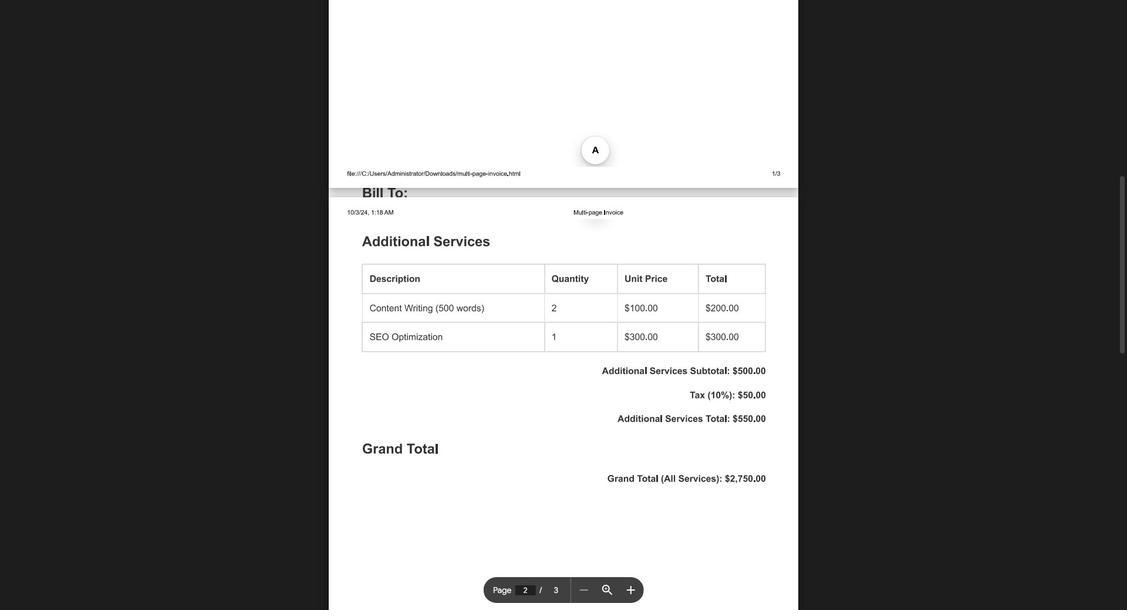 Task type: vqa. For each thing, say whether or not it's contained in the screenshot.
Add a comment icon
no



Task type: locate. For each thing, give the bounding box(es) containing it.
showing viewer. element
[[0, 0, 1127, 610]]

pdf icon image
[[14, 14, 24, 24]]

zoom in image
[[624, 583, 638, 597]]

page 2 of 3 element
[[484, 577, 571, 603]]

application
[[0, 0, 1127, 610]]



Task type: describe. For each thing, give the bounding box(es) containing it.
Page is 2 text field
[[515, 585, 536, 595]]

quick sharing actions image
[[1063, 19, 1068, 21]]

fit to width image
[[600, 583, 614, 597]]

zoom out image
[[577, 583, 591, 597]]



